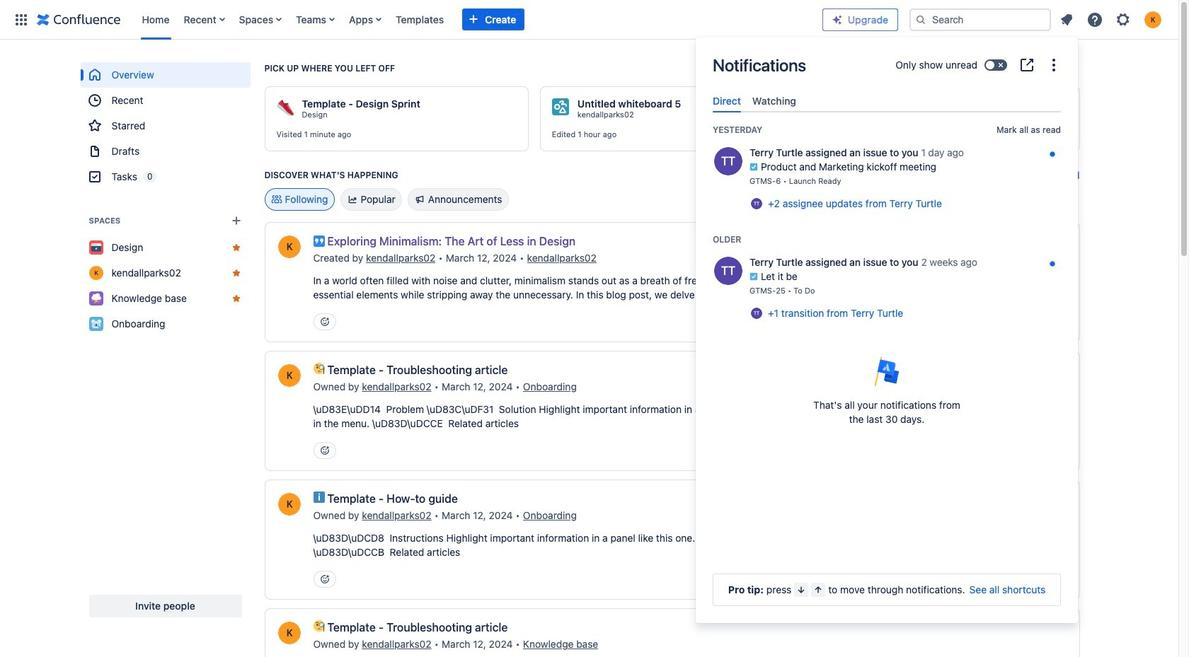 Task type: vqa. For each thing, say whether or not it's contained in the screenshot.
Google Chat for Confluence image
no



Task type: locate. For each thing, give the bounding box(es) containing it.
None search field
[[910, 8, 1052, 31]]

1 horizontal spatial list
[[1054, 7, 1171, 32]]

settings icon image
[[1115, 11, 1132, 28]]

:face_with_monocle: image
[[313, 363, 325, 375], [313, 363, 325, 375], [313, 621, 325, 632]]

dialog
[[696, 37, 1078, 624]]

add reaction image
[[319, 317, 330, 328], [319, 445, 330, 457], [319, 574, 330, 586]]

unstar this space image up unstar this space icon
[[230, 242, 242, 254]]

0 vertical spatial add reaction image
[[319, 317, 330, 328]]

:face_with_monocle: image
[[313, 621, 325, 632]]

your notifications sorted by most recent feed
[[707, 124, 1067, 344]]

1 vertical spatial unstar this space image
[[230, 293, 242, 304]]

your profile and preferences image
[[1145, 11, 1162, 28]]

0 horizontal spatial list
[[135, 0, 823, 39]]

more information about kendallparks02 image
[[277, 234, 302, 260]]

list
[[135, 0, 823, 39], [1054, 7, 1171, 32]]

premium image
[[832, 14, 843, 25]]

banner
[[0, 0, 1179, 40]]

unstar this space image down unstar this space icon
[[230, 293, 242, 304]]

list for appswitcher icon at the top
[[135, 0, 823, 39]]

1 vertical spatial more information about kendallparks02 image
[[277, 492, 302, 518]]

:athletic_shoe: image
[[277, 99, 294, 116], [277, 99, 294, 116]]

1 vertical spatial add reaction image
[[319, 445, 330, 457]]

global element
[[8, 0, 823, 39]]

create a space image
[[228, 212, 245, 229]]

2 more information about kendallparks02 image from the top
[[277, 492, 302, 518]]

:information_source: image
[[313, 492, 325, 503]]

group
[[80, 62, 250, 190]]

tab list
[[707, 89, 1067, 113]]

unstar this space image
[[230, 268, 242, 279]]

1 more information about kendallparks02 image from the top
[[277, 363, 302, 389]]

0 vertical spatial more information about kendallparks02 image
[[277, 363, 302, 389]]

1 unstar this space image from the top
[[230, 242, 242, 254]]

more information about kendallparks02 image
[[277, 363, 302, 389], [277, 492, 302, 518], [277, 621, 302, 647]]

3 add reaction image from the top
[[319, 574, 330, 586]]

1 add reaction image from the top
[[319, 317, 330, 328]]

confluence image
[[37, 11, 121, 28], [37, 11, 121, 28]]

3 more information about kendallparks02 image from the top
[[277, 621, 302, 647]]

2 vertical spatial add reaction image
[[319, 574, 330, 586]]

unstar this space image
[[230, 242, 242, 254], [230, 293, 242, 304]]

2 vertical spatial more information about kendallparks02 image
[[277, 621, 302, 647]]

0 vertical spatial unstar this space image
[[230, 242, 242, 254]]



Task type: describe. For each thing, give the bounding box(es) containing it.
notification icon image
[[1059, 11, 1076, 28]]

more information about this user image
[[713, 256, 744, 287]]

help icon image
[[1087, 11, 1104, 28]]

2 unstar this space image from the top
[[230, 293, 242, 304]]

open notifications in a new tab image
[[1019, 57, 1036, 74]]

arrow up image
[[813, 585, 825, 596]]

arrow down image
[[796, 585, 808, 596]]

search image
[[916, 14, 927, 25]]

appswitcher icon image
[[13, 11, 30, 28]]

Search field
[[910, 8, 1052, 31]]

2 add reaction image from the top
[[319, 445, 330, 457]]

more image
[[1046, 57, 1063, 74]]

more information about kendallparks02 image for 2nd add reaction image
[[277, 363, 302, 389]]

list for premium icon
[[1054, 7, 1171, 32]]

more information about kendallparks02 image for 3rd add reaction image from the top of the page
[[277, 492, 302, 518]]

:information_source: image
[[313, 492, 325, 503]]

more information about this user image
[[713, 146, 744, 177]]



